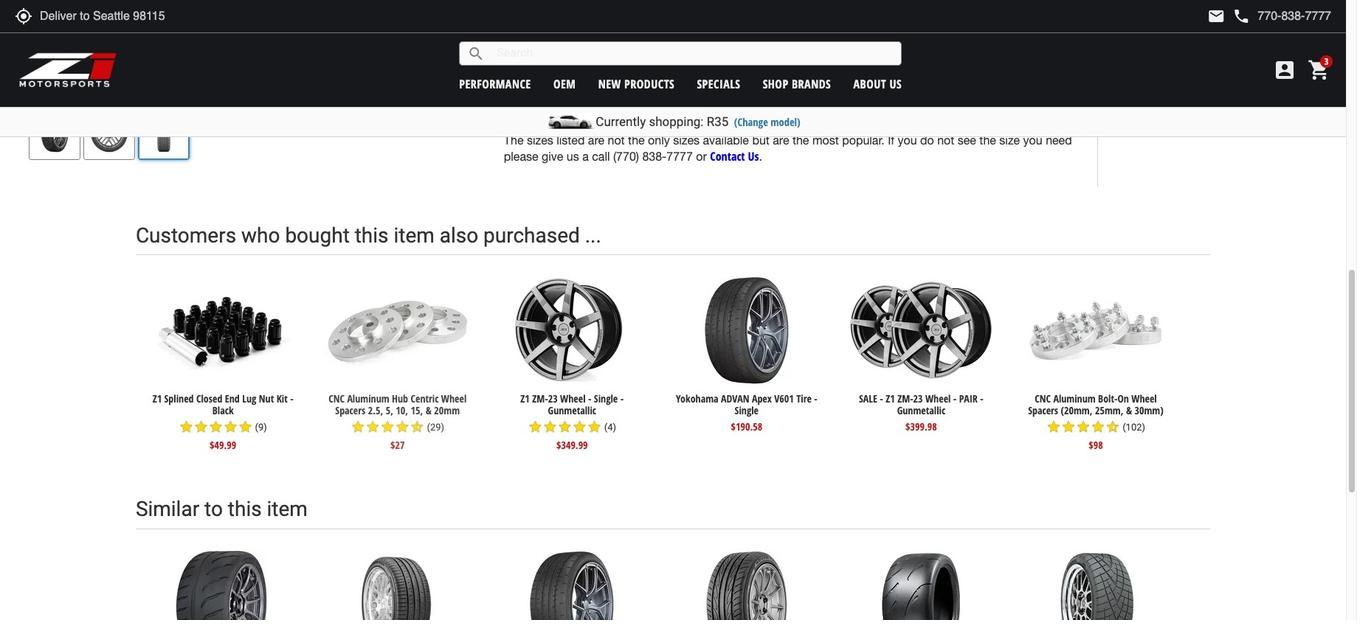 Task type: describe. For each thing, give the bounding box(es) containing it.
all-
[[874, 51, 890, 64]]

6 star from the left
[[351, 420, 366, 435]]

0 vertical spatial this
[[355, 223, 389, 248]]

1 are from the left
[[588, 133, 604, 147]]

r35
[[707, 114, 729, 129]]

sale
[[859, 392, 877, 406]]

apex
[[752, 392, 772, 406]]

new
[[598, 76, 621, 92]]

shop
[[763, 76, 789, 92]]

most
[[812, 133, 839, 147]]

yokohama
[[676, 392, 718, 406]]

z1 splined closed end lug nut kit - black star star star star star (9) $49.99
[[152, 392, 293, 452]]

wheel inside 'cnc aluminum bolt-on wheel spacers (20mm, 25mm, & 30mm) star star star star star_half (102) $98'
[[1131, 392, 1157, 406]]

(4)
[[604, 422, 616, 433]]

enhanced
[[614, 34, 666, 47]]

shopping:
[[649, 114, 704, 129]]

available
[[703, 133, 749, 147]]

comfortable.
[[793, 68, 859, 81]]

0 horizontal spatial for
[[596, 34, 610, 47]]

to
[[204, 497, 223, 522]]

listed
[[557, 133, 585, 147]]

(102)
[[1122, 422, 1145, 433]]

individually**
[[773, 109, 839, 122]]

z1 inside sale - z1 zm-23 wheel - pair - gunmetallic $399.98
[[886, 392, 895, 406]]

gunmetallic inside z1 zm-23 wheel - single - gunmetallic star star star star star (4) $349.99
[[548, 403, 596, 417]]

cnc aluminum bolt-on wheel spacers (20mm, 25mm, & 30mm) star star star star star_half (102) $98
[[1028, 392, 1164, 452]]

us for contact us .
[[748, 149, 759, 165]]

15 star from the left
[[1046, 420, 1061, 435]]

yokohama advan apex v601 tire - single $190.58
[[676, 392, 817, 434]]

v601
[[774, 392, 794, 406]]

23 inside z1 zm-23 wheel - single - gunmetallic star star star star star (4) $349.99
[[548, 392, 558, 406]]

crisp,
[[745, 34, 775, 47]]

9 star from the left
[[395, 420, 410, 435]]

10,
[[396, 403, 408, 417]]

sipes
[[736, 51, 763, 64]]

patch
[[748, 85, 778, 98]]

grooves
[[637, 51, 679, 64]]

4 star from the left
[[223, 420, 238, 435]]

about us link
[[853, 76, 902, 92]]

and down "cornering"
[[682, 51, 702, 64]]

(20mm,
[[1061, 403, 1093, 417]]

16 star from the left
[[1061, 420, 1076, 435]]

6 - from the left
[[953, 392, 957, 406]]

new products link
[[598, 76, 675, 92]]

$190.58
[[731, 420, 762, 434]]

closed
[[196, 392, 222, 406]]

and down deliver
[[769, 68, 789, 81]]

currently
[[596, 114, 646, 129]]

durability.
[[865, 85, 916, 98]]

(change
[[734, 115, 768, 129]]

or
[[696, 150, 707, 163]]

838-
[[642, 150, 667, 163]]

z
[[628, 51, 633, 64]]

wavy
[[705, 51, 732, 64]]

14 star from the left
[[587, 420, 602, 435]]

contact
[[705, 85, 745, 98]]

20mm
[[434, 403, 460, 417]]

popular.
[[842, 133, 885, 147]]

contact
[[710, 149, 745, 165]]

shop brands link
[[763, 76, 831, 92]]

shopping_cart link
[[1304, 58, 1331, 82]]

currently shopping: r35 (change model)
[[596, 114, 800, 129]]

the
[[504, 133, 524, 147]]

aluminum for star_half
[[1053, 392, 1096, 406]]

engineered for enhanced cornering and crisp, responsive handling. hs-2 compound, z grooves and wavy sipes deliver dependable, all-season grip. four-pitch tread variation keeps things quiet and comfortable. hs-2 compound and optimized contact patch for traction and durability.
[[533, 34, 955, 98]]

handling.
[[838, 34, 887, 47]]

also
[[440, 223, 478, 248]]

cornering
[[669, 34, 719, 47]]

2 not from the left
[[937, 133, 954, 147]]

...
[[585, 223, 601, 248]]

and up wavy
[[722, 34, 742, 47]]

(change model) link
[[734, 115, 800, 129]]

18 star from the left
[[1091, 420, 1105, 435]]

pair
[[959, 392, 978, 406]]

1 star from the left
[[179, 420, 194, 435]]

12 star from the left
[[558, 420, 572, 435]]

z1 motorsports logo image
[[18, 52, 118, 89]]

season
[[890, 51, 928, 64]]

tread
[[591, 68, 618, 81]]

on
[[1118, 392, 1129, 406]]

advan
[[721, 392, 749, 406]]

**sold
[[737, 109, 770, 122]]

centric
[[411, 392, 439, 406]]

keeps
[[669, 68, 701, 81]]

23 inside sale - z1 zm-23 wheel - pair - gunmetallic $399.98
[[913, 392, 923, 406]]

3 the from the left
[[979, 133, 996, 147]]

dependable,
[[805, 51, 871, 64]]

kit
[[277, 392, 288, 406]]

1 the from the left
[[628, 133, 645, 147]]

8 star from the left
[[380, 420, 395, 435]]

specials
[[697, 76, 740, 92]]

15,
[[411, 403, 423, 417]]

bolt-
[[1098, 392, 1118, 406]]

do
[[920, 133, 934, 147]]

z1 for star
[[521, 392, 530, 406]]

performance
[[459, 76, 531, 92]]

2 hs- from the top
[[533, 85, 554, 98]]

new products
[[598, 76, 675, 92]]

**sold individually**
[[737, 109, 839, 122]]

optimized
[[650, 85, 702, 98]]

purchased
[[483, 223, 580, 248]]

products
[[624, 76, 675, 92]]

2 star from the left
[[194, 420, 208, 435]]

7777
[[667, 150, 693, 163]]

5 star from the left
[[238, 420, 253, 435]]

aluminum for star
[[347, 392, 389, 406]]



Task type: vqa. For each thing, say whether or not it's contained in the screenshot.


Task type: locate. For each thing, give the bounding box(es) containing it.
splined
[[164, 392, 194, 406]]

gunmetallic
[[548, 403, 596, 417], [897, 403, 945, 417]]

1 horizontal spatial gunmetallic
[[897, 403, 945, 417]]

the sizes listed are not the only sizes available but are the most popular. if you do not see the size you need please give us a call (770) 838-7777 or
[[504, 133, 1072, 163]]

2 23 from the left
[[913, 392, 923, 406]]

spacers inside cnc aluminum hub centric wheel spacers 2.5, 5, 10, 15, & 20mm star star star star star_half (29) $27
[[335, 403, 365, 417]]

for up **sold individually**
[[781, 85, 795, 98]]

0 vertical spatial for
[[596, 34, 610, 47]]

cnc for star_half
[[1035, 392, 1051, 406]]

cnc for star
[[329, 392, 345, 406]]

sizes up the 7777
[[673, 133, 700, 147]]

about us
[[853, 76, 902, 92]]

& right 15,
[[426, 403, 432, 417]]

wheel inside z1 zm-23 wheel - single - gunmetallic star star star star star (4) $349.99
[[560, 392, 586, 406]]

wheel left pair
[[925, 392, 951, 406]]

1 - from the left
[[290, 392, 293, 406]]

cnc aluminum hub centric wheel spacers 2.5, 5, 10, 15, & 20mm star star star star star_half (29) $27
[[329, 392, 467, 452]]

gunmetallic up $399.98
[[897, 403, 945, 417]]

account_box
[[1273, 58, 1297, 82]]

0 vertical spatial us
[[890, 76, 902, 92]]

zm- inside z1 zm-23 wheel - single - gunmetallic star star star star star (4) $349.99
[[532, 392, 548, 406]]

cnc
[[329, 392, 345, 406], [1035, 392, 1051, 406]]

four-
[[533, 68, 561, 81]]

2 zm- from the left
[[897, 392, 913, 406]]

7 star from the left
[[366, 420, 380, 435]]

1 spacers from the left
[[335, 403, 365, 417]]

(770)
[[613, 150, 639, 163]]

0 horizontal spatial gunmetallic
[[548, 403, 596, 417]]

- inside z1 splined closed end lug nut kit - black star star star star star (9) $49.99
[[290, 392, 293, 406]]

bought
[[285, 223, 350, 248]]

search
[[467, 45, 485, 62]]

not right do
[[937, 133, 954, 147]]

hub
[[392, 392, 408, 406]]

cnc left (20mm, on the right of page
[[1035, 392, 1051, 406]]

single inside z1 zm-23 wheel - single - gunmetallic star star star star star (4) $349.99
[[594, 392, 618, 406]]

2 aluminum from the left
[[1053, 392, 1096, 406]]

1 horizontal spatial 23
[[913, 392, 923, 406]]

1 horizontal spatial spacers
[[1028, 403, 1058, 417]]

contact us .
[[710, 149, 762, 165]]

specials link
[[697, 76, 740, 92]]

zm- inside sale - z1 zm-23 wheel - pair - gunmetallic $399.98
[[897, 392, 913, 406]]

you right if
[[898, 133, 917, 147]]

cnc inside cnc aluminum hub centric wheel spacers 2.5, 5, 10, 15, & 20mm star star star star star_half (29) $27
[[329, 392, 345, 406]]

$27
[[390, 438, 405, 452]]

2 star_half from the left
[[1105, 420, 1120, 435]]

grip.
[[931, 51, 955, 64]]

responsive
[[778, 34, 835, 47]]

- inside yokohama advan apex v601 tire - single $190.58
[[814, 392, 817, 406]]

are up call
[[588, 133, 604, 147]]

single up (4)
[[594, 392, 618, 406]]

& inside 'cnc aluminum bolt-on wheel spacers (20mm, 25mm, & 30mm) star star star star star_half (102) $98'
[[1126, 403, 1132, 417]]

2 gunmetallic from the left
[[897, 403, 945, 417]]

and
[[722, 34, 742, 47], [682, 51, 702, 64], [769, 68, 789, 81], [627, 85, 646, 98], [842, 85, 862, 98]]

1 horizontal spatial the
[[792, 133, 809, 147]]

gunmetallic inside sale - z1 zm-23 wheel - pair - gunmetallic $399.98
[[897, 403, 945, 417]]

size
[[999, 133, 1020, 147]]

deliver
[[767, 51, 801, 64]]

spacers inside 'cnc aluminum bolt-on wheel spacers (20mm, 25mm, & 30mm) star star star star star_half (102) $98'
[[1028, 403, 1058, 417]]

30mm)
[[1135, 403, 1164, 417]]

gunmetallic up $349.99 in the left bottom of the page
[[548, 403, 596, 417]]

customers who bought this item also purchased ...
[[136, 223, 601, 248]]

things
[[704, 68, 737, 81]]

1 horizontal spatial not
[[937, 133, 954, 147]]

0 horizontal spatial item
[[267, 497, 308, 522]]

(29)
[[427, 422, 444, 433]]

1 star_half from the left
[[410, 420, 425, 435]]

1 horizontal spatial star_half
[[1105, 420, 1120, 435]]

2 spacers from the left
[[1028, 403, 1058, 417]]

1 23 from the left
[[548, 392, 558, 406]]

1 horizontal spatial this
[[355, 223, 389, 248]]

5 - from the left
[[880, 392, 883, 406]]

z1 inside z1 splined closed end lug nut kit - black star star star star star (9) $49.99
[[152, 392, 162, 406]]

cnc inside 'cnc aluminum bolt-on wheel spacers (20mm, 25mm, & 30mm) star star star star star_half (102) $98'
[[1035, 392, 1051, 406]]

and down variation
[[627, 85, 646, 98]]

who
[[241, 223, 280, 248]]

0 horizontal spatial you
[[898, 133, 917, 147]]

1 horizontal spatial zm-
[[897, 392, 913, 406]]

wheel inside sale - z1 zm-23 wheel - pair - gunmetallic $399.98
[[925, 392, 951, 406]]

$349.99
[[556, 438, 588, 452]]

but
[[752, 133, 770, 147]]

item
[[394, 223, 434, 248], [267, 497, 308, 522]]

3 wheel from the left
[[925, 392, 951, 406]]

& inside cnc aluminum hub centric wheel spacers 2.5, 5, 10, 15, & 20mm star star star star star_half (29) $27
[[426, 403, 432, 417]]

star_half down 15,
[[410, 420, 425, 435]]

2 2 from the top
[[554, 85, 561, 98]]

1 2 from the top
[[554, 51, 561, 64]]

25mm,
[[1095, 403, 1123, 417]]

for
[[596, 34, 610, 47], [781, 85, 795, 98]]

star_half
[[410, 420, 425, 435], [1105, 420, 1120, 435]]

the down model) at the top right of page
[[792, 133, 809, 147]]

the
[[628, 133, 645, 147], [792, 133, 809, 147], [979, 133, 996, 147]]

and down comfortable.
[[842, 85, 862, 98]]

hs- up four-
[[533, 51, 554, 64]]

2 you from the left
[[1023, 133, 1042, 147]]

my_location
[[15, 7, 32, 25]]

1 horizontal spatial for
[[781, 85, 795, 98]]

single inside yokohama advan apex v601 tire - single $190.58
[[735, 403, 759, 417]]

0 horizontal spatial 23
[[548, 392, 558, 406]]

0 horizontal spatial sizes
[[527, 133, 553, 147]]

0 horizontal spatial are
[[588, 133, 604, 147]]

not down currently
[[608, 133, 625, 147]]

2 horizontal spatial the
[[979, 133, 996, 147]]

3 star from the left
[[208, 420, 223, 435]]

1 wheel from the left
[[441, 392, 467, 406]]

1 horizontal spatial us
[[890, 76, 902, 92]]

0 horizontal spatial z1
[[152, 392, 162, 406]]

us
[[567, 150, 579, 163]]

1 & from the left
[[426, 403, 432, 417]]

0 horizontal spatial not
[[608, 133, 625, 147]]

compound,
[[564, 51, 624, 64]]

3 z1 from the left
[[886, 392, 895, 406]]

1 zm- from the left
[[532, 392, 548, 406]]

0 horizontal spatial us
[[748, 149, 759, 165]]

single up the $190.58
[[735, 403, 759, 417]]

aluminum left hub
[[347, 392, 389, 406]]

& up the (102)
[[1126, 403, 1132, 417]]

23 up $399.98
[[913, 392, 923, 406]]

z1 for black
[[152, 392, 162, 406]]

1 not from the left
[[608, 133, 625, 147]]

aluminum inside 'cnc aluminum bolt-on wheel spacers (20mm, 25mm, & 30mm) star star star star star_half (102) $98'
[[1053, 392, 1096, 406]]

1 hs- from the top
[[533, 51, 554, 64]]

spacers for star_half
[[1028, 403, 1058, 417]]

1 horizontal spatial item
[[394, 223, 434, 248]]

0 horizontal spatial aluminum
[[347, 392, 389, 406]]

z1 inside z1 zm-23 wheel - single - gunmetallic star star star star star (4) $349.99
[[521, 392, 530, 406]]

quiet
[[740, 68, 766, 81]]

spacers left "2.5,"
[[335, 403, 365, 417]]

item right to on the left of page
[[267, 497, 308, 522]]

1 vertical spatial this
[[228, 497, 262, 522]]

spacers left (20mm, on the right of page
[[1028, 403, 1058, 417]]

spacers for star
[[335, 403, 365, 417]]

1 horizontal spatial cnc
[[1035, 392, 1051, 406]]

account_box link
[[1269, 58, 1300, 82]]

for up compound, on the top of page
[[596, 34, 610, 47]]

1 aluminum from the left
[[347, 392, 389, 406]]

item left also
[[394, 223, 434, 248]]

only
[[648, 133, 670, 147]]

4 wheel from the left
[[1131, 392, 1157, 406]]

nut
[[259, 392, 274, 406]]

wheel right "on"
[[1131, 392, 1157, 406]]

aluminum inside cnc aluminum hub centric wheel spacers 2.5, 5, 10, 15, & 20mm star star star star star_half (29) $27
[[347, 392, 389, 406]]

end
[[225, 392, 240, 406]]

cnc left "2.5,"
[[329, 392, 345, 406]]

1 horizontal spatial are
[[773, 133, 789, 147]]

0 vertical spatial 2
[[554, 51, 561, 64]]

2 & from the left
[[1126, 403, 1132, 417]]

if
[[888, 133, 894, 147]]

2 sizes from the left
[[673, 133, 700, 147]]

1 vertical spatial 2
[[554, 85, 561, 98]]

sizes up give
[[527, 133, 553, 147]]

$49.99
[[210, 438, 236, 452]]

pitch
[[561, 68, 588, 81]]

2 are from the left
[[773, 133, 789, 147]]

1 vertical spatial for
[[781, 85, 795, 98]]

contact us link
[[710, 149, 759, 165]]

brands
[[792, 76, 831, 92]]

10 star from the left
[[528, 420, 543, 435]]

1 vertical spatial hs-
[[533, 85, 554, 98]]

star_half inside cnc aluminum hub centric wheel spacers 2.5, 5, 10, 15, & 20mm star star star star star_half (29) $27
[[410, 420, 425, 435]]

11 star from the left
[[543, 420, 558, 435]]

this right to on the left of page
[[228, 497, 262, 522]]

1 horizontal spatial single
[[735, 403, 759, 417]]

are down model) at the top right of page
[[773, 133, 789, 147]]

hs- down four-
[[533, 85, 554, 98]]

4 - from the left
[[814, 392, 817, 406]]

model)
[[771, 115, 800, 129]]

1 vertical spatial us
[[748, 149, 759, 165]]

aluminum
[[347, 392, 389, 406], [1053, 392, 1096, 406]]

variation
[[621, 68, 666, 81]]

lug
[[242, 392, 256, 406]]

2 z1 from the left
[[521, 392, 530, 406]]

this right bought
[[355, 223, 389, 248]]

aluminum left bolt- at right bottom
[[1053, 392, 1096, 406]]

(9)
[[255, 422, 267, 433]]

2 - from the left
[[588, 392, 591, 406]]

0 horizontal spatial spacers
[[335, 403, 365, 417]]

engineered
[[533, 34, 593, 47]]

see
[[958, 133, 976, 147]]

Search search field
[[485, 42, 901, 65]]

13 star from the left
[[572, 420, 587, 435]]

0 horizontal spatial this
[[228, 497, 262, 522]]

star_half down 25mm,
[[1105, 420, 1120, 435]]

us right about at the top right of page
[[890, 76, 902, 92]]

1 cnc from the left
[[329, 392, 345, 406]]

us
[[890, 76, 902, 92], [748, 149, 759, 165]]

2.5,
[[368, 403, 383, 417]]

you right size
[[1023, 133, 1042, 147]]

wheel up $349.99 in the left bottom of the page
[[560, 392, 586, 406]]

not
[[608, 133, 625, 147], [937, 133, 954, 147]]

&
[[426, 403, 432, 417], [1126, 403, 1132, 417]]

0 vertical spatial hs-
[[533, 51, 554, 64]]

2 down engineered in the left of the page
[[554, 51, 561, 64]]

0 horizontal spatial single
[[594, 392, 618, 406]]

1 horizontal spatial &
[[1126, 403, 1132, 417]]

2 down four-
[[554, 85, 561, 98]]

23
[[548, 392, 558, 406], [913, 392, 923, 406]]

0 vertical spatial item
[[394, 223, 434, 248]]

hs-
[[533, 51, 554, 64], [533, 85, 554, 98]]

us down the but at the right
[[748, 149, 759, 165]]

1 horizontal spatial z1
[[521, 392, 530, 406]]

wheel inside cnc aluminum hub centric wheel spacers 2.5, 5, 10, 15, & 20mm star star star star star_half (29) $27
[[441, 392, 467, 406]]

3 - from the left
[[620, 392, 624, 406]]

1 z1 from the left
[[152, 392, 162, 406]]

shopping_cart
[[1308, 58, 1331, 82]]

star_half inside 'cnc aluminum bolt-on wheel spacers (20mm, 25mm, & 30mm) star star star star star_half (102) $98'
[[1105, 420, 1120, 435]]

zm-
[[532, 392, 548, 406], [897, 392, 913, 406]]

1 vertical spatial item
[[267, 497, 308, 522]]

1 you from the left
[[898, 133, 917, 147]]

2 cnc from the left
[[1035, 392, 1051, 406]]

similar to this item
[[136, 497, 308, 522]]

2 the from the left
[[792, 133, 809, 147]]

1 horizontal spatial you
[[1023, 133, 1042, 147]]

customers
[[136, 223, 236, 248]]

0 horizontal spatial zm-
[[532, 392, 548, 406]]

0 horizontal spatial the
[[628, 133, 645, 147]]

the up (770)
[[628, 133, 645, 147]]

0 horizontal spatial &
[[426, 403, 432, 417]]

7 - from the left
[[980, 392, 983, 406]]

the right see
[[979, 133, 996, 147]]

23 up $349.99 in the left bottom of the page
[[548, 392, 558, 406]]

mail phone
[[1208, 7, 1250, 25]]

1 horizontal spatial aluminum
[[1053, 392, 1096, 406]]

1 sizes from the left
[[527, 133, 553, 147]]

0 horizontal spatial star_half
[[410, 420, 425, 435]]

2 wheel from the left
[[560, 392, 586, 406]]

17 star from the left
[[1076, 420, 1091, 435]]

1 horizontal spatial sizes
[[673, 133, 700, 147]]

compound
[[564, 85, 623, 98]]

similar
[[136, 497, 199, 522]]

sale - z1 zm-23 wheel - pair - gunmetallic $399.98
[[859, 392, 983, 434]]

wheel right centric
[[441, 392, 467, 406]]

shop brands
[[763, 76, 831, 92]]

$98
[[1089, 438, 1103, 452]]

z1 zm-23 wheel - single - gunmetallic star star star star star (4) $349.99
[[521, 392, 624, 452]]

us for about us
[[890, 76, 902, 92]]

2 horizontal spatial z1
[[886, 392, 895, 406]]

1 gunmetallic from the left
[[548, 403, 596, 417]]

star
[[179, 420, 194, 435], [194, 420, 208, 435], [208, 420, 223, 435], [223, 420, 238, 435], [238, 420, 253, 435], [351, 420, 366, 435], [366, 420, 380, 435], [380, 420, 395, 435], [395, 420, 410, 435], [528, 420, 543, 435], [543, 420, 558, 435], [558, 420, 572, 435], [572, 420, 587, 435], [587, 420, 602, 435], [1046, 420, 1061, 435], [1061, 420, 1076, 435], [1076, 420, 1091, 435], [1091, 420, 1105, 435]]

0 horizontal spatial cnc
[[329, 392, 345, 406]]

oem
[[553, 76, 576, 92]]



